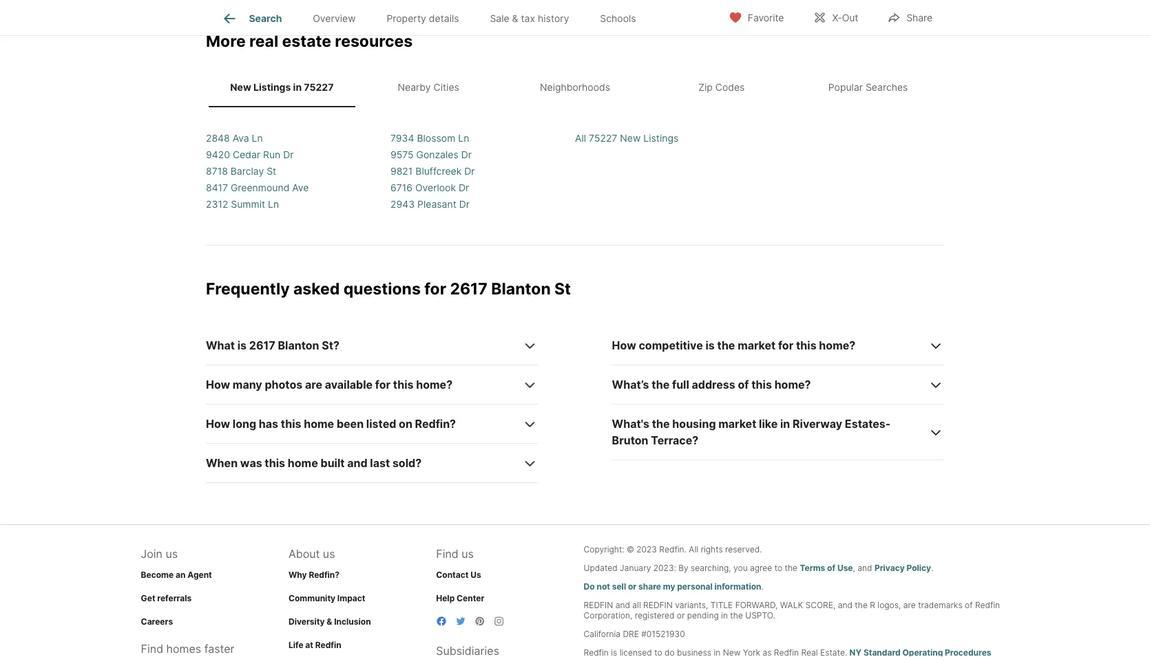 Task type: describe. For each thing, give the bounding box(es) containing it.
what's the full address of this home?
[[612, 379, 811, 392]]

terms
[[800, 564, 825, 574]]

1 vertical spatial st
[[554, 279, 571, 298]]

how for how many photos are available for this home?
[[206, 379, 230, 392]]

searches
[[866, 82, 908, 94]]

share button
[[876, 3, 944, 31]]

codes
[[715, 82, 745, 94]]

tab list containing new listings in 75227
[[206, 68, 944, 108]]

zip codes tab
[[648, 71, 795, 105]]

0 vertical spatial home
[[304, 418, 334, 431]]

are inside redfin and all redfin variants, title forward, walk score, and the r logos, are trademarks of redfin corporation, registered or pending in the uspto.
[[903, 601, 916, 611]]

2848 ava ln
[[206, 132, 263, 144]]

contact
[[436, 571, 469, 581]]

1 horizontal spatial for
[[424, 279, 446, 298]]

and inside when was this home built and last sold? dropdown button
[[347, 457, 368, 470]]

this inside when was this home built and last sold? dropdown button
[[265, 457, 285, 470]]

sale
[[490, 13, 509, 24]]

agent
[[187, 571, 212, 581]]

8417
[[206, 182, 228, 194]]

property
[[387, 13, 426, 24]]

why redfin? button
[[289, 571, 340, 581]]

dr for 9575 gonzales dr
[[461, 149, 472, 161]]

get referrals
[[141, 594, 192, 604]]

about
[[289, 548, 320, 561]]

share
[[907, 12, 933, 24]]

what
[[206, 339, 235, 353]]

terrace?
[[651, 434, 699, 448]]

redfin.
[[659, 545, 687, 555]]

market inside how competitive is the market for this home? dropdown button
[[738, 339, 776, 353]]

about us
[[289, 548, 335, 561]]

the inside what's the housing market like in riverway estates- bruton terrace?
[[652, 418, 670, 431]]

how competitive is the market for this home? button
[[612, 327, 944, 366]]

what's the housing market like in riverway estates- bruton terrace?
[[612, 418, 891, 448]]

address
[[692, 379, 735, 392]]

x-out button
[[801, 3, 870, 31]]

the left the full
[[652, 379, 670, 392]]

1 vertical spatial of
[[827, 564, 836, 574]]

1 vertical spatial new
[[620, 132, 641, 144]]

8417 greenmound ave
[[206, 182, 309, 194]]

trademarks
[[918, 601, 963, 611]]

2617 inside dropdown button
[[249, 339, 275, 353]]

privacy policy link
[[875, 564, 931, 574]]

help center
[[436, 594, 484, 604]]

resources
[[335, 32, 413, 51]]

become
[[141, 571, 174, 581]]

how for how long has this home been listed on redfin?
[[206, 418, 230, 431]]

sale & tax history
[[490, 13, 569, 24]]

copyright: © 2023 redfin. all rights reserved.
[[584, 545, 762, 555]]

many
[[233, 379, 262, 392]]

property details
[[387, 13, 459, 24]]

the right to
[[785, 564, 798, 574]]

rights
[[701, 545, 723, 555]]

riverway
[[793, 418, 842, 431]]

overview
[[313, 13, 356, 24]]

how competitive is the market for this home?
[[612, 339, 856, 353]]

1 redfin from the left
[[584, 601, 613, 611]]

& for diversity
[[327, 618, 332, 628]]

market inside what's the housing market like in riverway estates- bruton terrace?
[[719, 418, 757, 431]]

9420 cedar run dr
[[206, 149, 294, 161]]

this inside how many photos are available for this home? dropdown button
[[393, 379, 414, 392]]

contact us
[[436, 571, 481, 581]]

st?
[[322, 339, 340, 353]]

nearby cities
[[398, 82, 459, 94]]

community impact
[[289, 594, 365, 604]]

what's
[[612, 379, 649, 392]]

0 vertical spatial 2617
[[450, 279, 488, 298]]

r
[[870, 601, 875, 611]]

policy
[[907, 564, 931, 574]]

in inside redfin and all redfin variants, title forward, walk score, and the r logos, are trademarks of redfin corporation, registered or pending in the uspto.
[[721, 611, 728, 621]]

find for find us
[[436, 548, 459, 561]]

redfin twitter image
[[455, 617, 466, 628]]

join
[[141, 548, 163, 561]]

estate
[[282, 32, 331, 51]]

pleasant
[[417, 199, 456, 210]]

for for how competitive is the market for this home?
[[778, 339, 794, 353]]

2023:
[[654, 564, 676, 574]]

ln for 2848 ava ln
[[252, 132, 263, 144]]

built
[[321, 457, 345, 470]]

tax
[[521, 13, 535, 24]]

when was this home built and last sold? button
[[206, 445, 538, 484]]

pending
[[687, 611, 719, 621]]

6716 overlook dr
[[391, 182, 469, 194]]

become an agent button
[[141, 571, 212, 581]]

life at redfin
[[289, 641, 341, 651]]

©
[[627, 545, 634, 555]]

2312
[[206, 199, 228, 210]]

dr for 9821 bluffcreek dr
[[464, 166, 475, 177]]

1 vertical spatial .
[[761, 582, 764, 592]]

nearby cities tab
[[355, 71, 502, 105]]

1 vertical spatial home
[[288, 457, 318, 470]]

has
[[259, 418, 278, 431]]

more real estate resources heading
[[206, 32, 944, 68]]

this inside how competitive is the market for this home? dropdown button
[[796, 339, 817, 353]]

favorite button
[[717, 3, 796, 31]]

9575 gonzales dr link
[[391, 149, 472, 161]]

frequently asked questions for 2617 blanton st
[[206, 279, 571, 298]]

when
[[206, 457, 238, 470]]

of inside redfin and all redfin variants, title forward, walk score, and the r logos, are trademarks of redfin corporation, registered or pending in the uspto.
[[965, 601, 973, 611]]

out
[[842, 12, 858, 24]]

zip
[[699, 82, 713, 94]]

this inside what's the full address of this home? dropdown button
[[752, 379, 772, 392]]

the up the address
[[717, 339, 735, 353]]

how many photos are available for this home?
[[206, 379, 453, 392]]

searching,
[[691, 564, 731, 574]]

long
[[233, 418, 256, 431]]

9575 gonzales dr
[[391, 149, 472, 161]]

0 vertical spatial or
[[628, 582, 637, 592]]

tab list containing search
[[206, 0, 663, 35]]

for for how many photos are available for this home?
[[375, 379, 391, 392]]

are inside dropdown button
[[305, 379, 322, 392]]

in inside what's the housing market like in riverway estates- bruton terrace?
[[780, 418, 790, 431]]

updated january 2023: by searching, you agree to the terms of use , and privacy policy .
[[584, 564, 934, 574]]

75227 inside tab
[[304, 82, 334, 94]]

is inside how competitive is the market for this home? dropdown button
[[706, 339, 715, 353]]

0 horizontal spatial all
[[575, 132, 586, 144]]

zip codes
[[699, 82, 745, 94]]

popular searches tab
[[795, 71, 942, 105]]

help
[[436, 594, 455, 604]]

available
[[325, 379, 373, 392]]

1 vertical spatial redfin?
[[309, 571, 340, 581]]

in inside tab
[[293, 82, 302, 94]]

us for join us
[[166, 548, 178, 561]]

and left "all"
[[615, 601, 630, 611]]

summit
[[231, 199, 265, 210]]

when was this home built and last sold?
[[206, 457, 422, 470]]



Task type: vqa. For each thing, say whether or not it's contained in the screenshot.
'to' inside Orlando has a minor risk of flooding. 102 properties in Orlando are likely to be severely affected by flooding over the next 30 years. This represents
no



Task type: locate. For each thing, give the bounding box(es) containing it.
new inside tab
[[230, 82, 251, 94]]

1 horizontal spatial listings
[[643, 132, 679, 144]]

9420
[[206, 149, 230, 161]]

us
[[471, 571, 481, 581]]

& for sale
[[512, 13, 518, 24]]

us right about
[[323, 548, 335, 561]]

questions
[[344, 279, 421, 298]]

1 horizontal spatial redfin?
[[415, 418, 456, 431]]

2 horizontal spatial in
[[780, 418, 790, 431]]

redfin instagram image
[[494, 617, 505, 628]]

0 horizontal spatial new
[[230, 82, 251, 94]]

at
[[305, 641, 313, 651]]

0 horizontal spatial ln
[[252, 132, 263, 144]]

0 vertical spatial of
[[738, 379, 749, 392]]

history
[[538, 13, 569, 24]]

dr right overlook
[[459, 182, 469, 194]]

is right competitive
[[706, 339, 715, 353]]

1 vertical spatial tab list
[[206, 68, 944, 108]]

. down agree
[[761, 582, 764, 592]]

2 vertical spatial for
[[375, 379, 391, 392]]

schools tab
[[585, 2, 652, 35]]

0 vertical spatial &
[[512, 13, 518, 24]]

privacy
[[875, 564, 905, 574]]

0 horizontal spatial .
[[761, 582, 764, 592]]

not
[[597, 582, 610, 592]]

how left long
[[206, 418, 230, 431]]

of right trademarks on the right
[[965, 601, 973, 611]]

redfin? right on
[[415, 418, 456, 431]]

blanton inside dropdown button
[[278, 339, 319, 353]]

& left tax
[[512, 13, 518, 24]]

score,
[[806, 601, 836, 611]]

all
[[575, 132, 586, 144], [689, 545, 698, 555]]

3 us from the left
[[462, 548, 474, 561]]

1 horizontal spatial are
[[903, 601, 916, 611]]

careers
[[141, 618, 173, 628]]

1 vertical spatial find
[[141, 643, 163, 656]]

competitive
[[639, 339, 703, 353]]

popular
[[828, 82, 863, 94]]

2 vertical spatial of
[[965, 601, 973, 611]]

inclusion
[[334, 618, 371, 628]]

all 75227 new listings
[[575, 132, 679, 144]]

tab list
[[206, 0, 663, 35], [206, 68, 944, 108]]

property details tab
[[371, 2, 475, 35]]

this up on
[[393, 379, 414, 392]]

75227 down 'more real estate resources'
[[304, 82, 334, 94]]

0 horizontal spatial find
[[141, 643, 163, 656]]

find for find homes faster
[[141, 643, 163, 656]]

ava
[[233, 132, 249, 144]]

0 horizontal spatial st
[[267, 166, 276, 177]]

us for find us
[[462, 548, 474, 561]]

the up terrace?
[[652, 418, 670, 431]]

for right available
[[375, 379, 391, 392]]

7934 blossom ln
[[391, 132, 469, 144]]

bluffcreek
[[415, 166, 462, 177]]

1 horizontal spatial .
[[931, 564, 934, 574]]

0 horizontal spatial for
[[375, 379, 391, 392]]

variants,
[[675, 601, 708, 611]]

redfin inside redfin and all redfin variants, title forward, walk score, and the r logos, are trademarks of redfin corporation, registered or pending in the uspto.
[[975, 601, 1000, 611]]

0 horizontal spatial or
[[628, 582, 637, 592]]

reserved.
[[725, 545, 762, 555]]

0 horizontal spatial of
[[738, 379, 749, 392]]

sell
[[612, 582, 626, 592]]

listings inside new listings in 75227 tab
[[253, 82, 291, 94]]

1 horizontal spatial redfin
[[643, 601, 673, 611]]

of
[[738, 379, 749, 392], [827, 564, 836, 574], [965, 601, 973, 611]]

0 horizontal spatial is
[[237, 339, 247, 353]]

us for about us
[[323, 548, 335, 561]]

photos
[[265, 379, 303, 392]]

2023
[[637, 545, 657, 555]]

sale & tax history tab
[[475, 2, 585, 35]]

dre
[[623, 630, 639, 640]]

1 vertical spatial listings
[[643, 132, 679, 144]]

favorite
[[748, 12, 784, 24]]

get
[[141, 594, 155, 604]]

all 75227 new listings link
[[575, 132, 679, 144]]

2 vertical spatial how
[[206, 418, 230, 431]]

0 horizontal spatial 75227
[[304, 82, 334, 94]]

0 horizontal spatial listings
[[253, 82, 291, 94]]

real
[[249, 32, 278, 51]]

1 horizontal spatial or
[[677, 611, 685, 621]]

0 vertical spatial new
[[230, 82, 251, 94]]

is right what
[[237, 339, 247, 353]]

how many photos are available for this home? button
[[206, 366, 538, 405]]

more
[[206, 32, 246, 51]]

dr right the "run"
[[283, 149, 294, 161]]

ln right ava
[[252, 132, 263, 144]]

or right sell
[[628, 582, 637, 592]]

2 is from the left
[[706, 339, 715, 353]]

impact
[[337, 594, 365, 604]]

do
[[584, 582, 595, 592]]

1 horizontal spatial 75227
[[589, 132, 617, 144]]

1 vertical spatial redfin
[[315, 641, 341, 651]]

1 vertical spatial or
[[677, 611, 685, 621]]

in down title
[[721, 611, 728, 621]]

0 vertical spatial for
[[424, 279, 446, 298]]

in down estate
[[293, 82, 302, 94]]

0 vertical spatial redfin?
[[415, 418, 456, 431]]

ln down "greenmound" on the top left of page
[[268, 199, 279, 210]]

0 vertical spatial redfin
[[975, 601, 1000, 611]]

0 horizontal spatial &
[[327, 618, 332, 628]]

how up 'what's'
[[612, 339, 636, 353]]

,
[[853, 564, 855, 574]]

this inside how long has this home been listed on redfin? dropdown button
[[281, 418, 301, 431]]

1 horizontal spatial is
[[706, 339, 715, 353]]

8718 barclay st link
[[206, 166, 276, 177]]

new listings in 75227
[[230, 82, 334, 94]]

and right ,
[[858, 564, 872, 574]]

overlook
[[415, 182, 456, 194]]

asked
[[293, 279, 340, 298]]

2848
[[206, 132, 230, 144]]

gonzales
[[416, 149, 459, 161]]

2943
[[391, 199, 415, 210]]

0 horizontal spatial are
[[305, 379, 322, 392]]

1 horizontal spatial &
[[512, 13, 518, 24]]

are right the logos,
[[903, 601, 916, 611]]

market
[[738, 339, 776, 353], [719, 418, 757, 431]]

1 vertical spatial blanton
[[278, 339, 319, 353]]

1 vertical spatial all
[[689, 545, 698, 555]]

find up contact
[[436, 548, 459, 561]]

diversity & inclusion
[[289, 618, 371, 628]]

1 vertical spatial are
[[903, 601, 916, 611]]

this right was
[[265, 457, 285, 470]]

0 vertical spatial st
[[267, 166, 276, 177]]

0 vertical spatial are
[[305, 379, 322, 392]]

1 vertical spatial &
[[327, 618, 332, 628]]

1 horizontal spatial st
[[554, 279, 571, 298]]

0 vertical spatial in
[[293, 82, 302, 94]]

redfin up registered
[[643, 601, 673, 611]]

8718 barclay st
[[206, 166, 276, 177]]

are right photos
[[305, 379, 322, 392]]

1 horizontal spatial 2617
[[450, 279, 488, 298]]

1 horizontal spatial ln
[[268, 199, 279, 210]]

dr right bluffcreek
[[464, 166, 475, 177]]

forward,
[[735, 601, 778, 611]]

are
[[305, 379, 322, 392], [903, 601, 916, 611]]

1 vertical spatial for
[[778, 339, 794, 353]]

the left r
[[855, 601, 868, 611]]

dr for 6716 overlook dr
[[459, 182, 469, 194]]

do not sell or share my personal information link
[[584, 582, 761, 592]]

or down variants,
[[677, 611, 685, 621]]

greenmound
[[231, 182, 289, 194]]

ln for 2312 summit ln
[[268, 199, 279, 210]]

2 horizontal spatial home?
[[819, 339, 856, 353]]

redfin up corporation, on the bottom right
[[584, 601, 613, 611]]

dr right pleasant
[[459, 199, 470, 210]]

ln for 7934 blossom ln
[[458, 132, 469, 144]]

1 is from the left
[[237, 339, 247, 353]]

run
[[263, 149, 280, 161]]

what is 2617 blanton st?
[[206, 339, 340, 353]]

ave
[[292, 182, 309, 194]]

get referrals button
[[141, 594, 192, 604]]

1 horizontal spatial home?
[[775, 379, 811, 392]]

was
[[240, 457, 262, 470]]

1 horizontal spatial of
[[827, 564, 836, 574]]

is inside the what is 2617 blanton st? dropdown button
[[237, 339, 247, 353]]

in right like
[[780, 418, 790, 431]]

help center button
[[436, 594, 484, 604]]

0 vertical spatial tab list
[[206, 0, 663, 35]]

1 horizontal spatial blanton
[[491, 279, 551, 298]]

all left rights
[[689, 545, 698, 555]]

1 tab list from the top
[[206, 0, 663, 35]]

1 us from the left
[[166, 548, 178, 561]]

find down careers
[[141, 643, 163, 656]]

us up us
[[462, 548, 474, 561]]

the
[[717, 339, 735, 353], [652, 379, 670, 392], [652, 418, 670, 431], [785, 564, 798, 574], [855, 601, 868, 611], [730, 611, 743, 621]]

1 vertical spatial 75227
[[589, 132, 617, 144]]

overview tab
[[297, 2, 371, 35]]

& inside tab
[[512, 13, 518, 24]]

75227 down neighborhoods tab
[[589, 132, 617, 144]]

diversity & inclusion button
[[289, 618, 371, 628]]

been
[[337, 418, 364, 431]]

new listings in 75227 tab
[[209, 71, 355, 105]]

2 vertical spatial in
[[721, 611, 728, 621]]

0 vertical spatial listings
[[253, 82, 291, 94]]

blossom
[[417, 132, 456, 144]]

2 redfin from the left
[[643, 601, 673, 611]]

0 vertical spatial market
[[738, 339, 776, 353]]

california dre #01521930
[[584, 630, 685, 640]]

use
[[837, 564, 853, 574]]

redfin? inside dropdown button
[[415, 418, 456, 431]]

my
[[663, 582, 675, 592]]

redfin? up community impact
[[309, 571, 340, 581]]

home left built
[[288, 457, 318, 470]]

this up like
[[752, 379, 772, 392]]

dr right gonzales
[[461, 149, 472, 161]]

redfin right at
[[315, 641, 341, 651]]

0 vertical spatial 75227
[[304, 82, 334, 94]]

0 vertical spatial find
[[436, 548, 459, 561]]

market left like
[[719, 418, 757, 431]]

. up trademarks on the right
[[931, 564, 934, 574]]

redfin right trademarks on the right
[[975, 601, 1000, 611]]

0 horizontal spatial home?
[[416, 379, 453, 392]]

for right questions
[[424, 279, 446, 298]]

0 horizontal spatial us
[[166, 548, 178, 561]]

for up what's the full address of this home? dropdown button
[[778, 339, 794, 353]]

the down title
[[730, 611, 743, 621]]

dr for 2943 pleasant dr
[[459, 199, 470, 210]]

information
[[715, 582, 761, 592]]

9420 cedar run dr link
[[206, 149, 294, 161]]

0 horizontal spatial in
[[293, 82, 302, 94]]

9821 bluffcreek dr
[[391, 166, 475, 177]]

listings
[[253, 82, 291, 94], [643, 132, 679, 144]]

redfin?
[[415, 418, 456, 431], [309, 571, 340, 581]]

0 vertical spatial how
[[612, 339, 636, 353]]

1 horizontal spatial find
[[436, 548, 459, 561]]

0 horizontal spatial redfin?
[[309, 571, 340, 581]]

walk
[[780, 601, 803, 611]]

of inside dropdown button
[[738, 379, 749, 392]]

home left been
[[304, 418, 334, 431]]

1 horizontal spatial in
[[721, 611, 728, 621]]

redfin facebook image
[[436, 617, 447, 628]]

2 tab list from the top
[[206, 68, 944, 108]]

all down neighborhoods tab
[[575, 132, 586, 144]]

housing
[[672, 418, 716, 431]]

& right the diversity
[[327, 618, 332, 628]]

of left use
[[827, 564, 836, 574]]

do not sell or share my personal information .
[[584, 582, 764, 592]]

to
[[775, 564, 783, 574]]

us right 'join'
[[166, 548, 178, 561]]

an
[[176, 571, 186, 581]]

homes
[[166, 643, 201, 656]]

of right the address
[[738, 379, 749, 392]]

2 horizontal spatial ln
[[458, 132, 469, 144]]

0 horizontal spatial blanton
[[278, 339, 319, 353]]

this right has
[[281, 418, 301, 431]]

redfin pinterest image
[[475, 617, 486, 628]]

1 horizontal spatial new
[[620, 132, 641, 144]]

neighborhoods tab
[[502, 71, 648, 105]]

and right the score,
[[838, 601, 853, 611]]

and left last
[[347, 457, 368, 470]]

1 vertical spatial 2617
[[249, 339, 275, 353]]

2 us from the left
[[323, 548, 335, 561]]

1 horizontal spatial us
[[323, 548, 335, 561]]

or inside redfin and all redfin variants, title forward, walk score, and the r logos, are trademarks of redfin corporation, registered or pending in the uspto.
[[677, 611, 685, 621]]

0 horizontal spatial redfin
[[584, 601, 613, 611]]

find
[[436, 548, 459, 561], [141, 643, 163, 656]]

home? for how many photos are available for this home?
[[416, 379, 453, 392]]

is
[[237, 339, 247, 353], [706, 339, 715, 353]]

this up what's the full address of this home? dropdown button
[[796, 339, 817, 353]]

updated
[[584, 564, 618, 574]]

center
[[457, 594, 484, 604]]

1 vertical spatial market
[[719, 418, 757, 431]]

bruton
[[612, 434, 648, 448]]

copyright:
[[584, 545, 624, 555]]

2 horizontal spatial of
[[965, 601, 973, 611]]

1 horizontal spatial all
[[689, 545, 698, 555]]

how for how competitive is the market for this home?
[[612, 339, 636, 353]]

you
[[734, 564, 748, 574]]

search link
[[221, 10, 282, 27]]

0 horizontal spatial 2617
[[249, 339, 275, 353]]

2 horizontal spatial for
[[778, 339, 794, 353]]

how left "many"
[[206, 379, 230, 392]]

ln right blossom
[[458, 132, 469, 144]]

1 vertical spatial in
[[780, 418, 790, 431]]

market up what's the full address of this home? dropdown button
[[738, 339, 776, 353]]

0 horizontal spatial redfin
[[315, 641, 341, 651]]

2943 pleasant dr
[[391, 199, 470, 210]]

what's the full address of this home? button
[[612, 366, 944, 405]]

1 vertical spatial how
[[206, 379, 230, 392]]

cities
[[434, 82, 459, 94]]

0 vertical spatial .
[[931, 564, 934, 574]]

california
[[584, 630, 621, 640]]

home? for how competitive is the market for this home?
[[819, 339, 856, 353]]

2 horizontal spatial us
[[462, 548, 474, 561]]

0 vertical spatial blanton
[[491, 279, 551, 298]]

0 vertical spatial all
[[575, 132, 586, 144]]

1 horizontal spatial redfin
[[975, 601, 1000, 611]]



